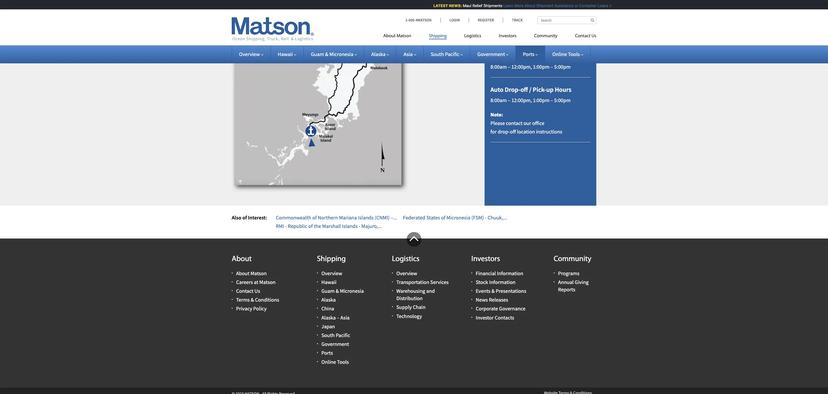 Task type: vqa. For each thing, say whether or not it's contained in the screenshot.
provides on the top right of page
no



Task type: locate. For each thing, give the bounding box(es) containing it.
1 horizontal spatial south
[[431, 51, 444, 58]]

shipments
[[480, 3, 499, 8]]

guam & micronesia
[[311, 51, 353, 58]]

0 vertical spatial contact us link
[[566, 31, 596, 43]]

also of interest:
[[232, 215, 267, 221]]

0 horizontal spatial contact
[[236, 288, 253, 295]]

logistics link
[[455, 31, 490, 43]]

koror pw 96940
[[490, 4, 525, 11]]

government down japan
[[321, 341, 349, 348]]

loans
[[594, 3, 604, 8]]

pacific inside the overview hawaii guam & micronesia alaska china alaska – asia japan south pacific government ports online tools
[[336, 333, 350, 339]]

1 horizontal spatial ports
[[523, 51, 534, 58]]

about inside about matson careers at matson contact us terms & conditions privacy policy
[[236, 270, 249, 277]]

at
[[254, 279, 258, 286]]

about matson careers at matson contact us terms & conditions privacy policy
[[236, 270, 279, 313]]

up
[[546, 86, 553, 94]]

1 vertical spatial alaska
[[321, 297, 336, 304]]

warehousing
[[396, 288, 425, 295]]

1 vertical spatial about matson link
[[236, 270, 267, 277]]

pacific
[[445, 51, 459, 58], [336, 333, 350, 339]]

overview inside overview transportation services warehousing and distribution supply chain technology
[[396, 270, 417, 277]]

logistics down backtop image
[[392, 256, 419, 264]]

tools inside the overview hawaii guam & micronesia alaska china alaska – asia japan south pacific government ports online tools
[[337, 359, 349, 366]]

0 horizontal spatial hawaii link
[[278, 51, 296, 58]]

1:00pm down pick- at the right top of the page
[[533, 97, 549, 104]]

alaska link up china
[[321, 297, 336, 304]]

about inside top menu navigation
[[383, 34, 396, 39]]

about matson link down 1-
[[383, 31, 420, 43]]

1 vertical spatial islands
[[342, 223, 358, 230]]

about matson link
[[383, 31, 420, 43], [236, 270, 267, 277]]

0 vertical spatial south pacific link
[[431, 51, 463, 58]]

investor contacts link
[[476, 315, 514, 322]]

& inside about matson careers at matson contact us terms & conditions privacy policy
[[251, 297, 254, 304]]

about matson link up careers at matson link
[[236, 270, 267, 277]]

0 horizontal spatial overview link
[[239, 51, 263, 58]]

of for operation
[[508, 26, 514, 34]]

0 horizontal spatial ports link
[[321, 350, 333, 357]]

8:00am – 12:00pm, 1:00pm – 5:00pm up /
[[490, 64, 571, 70]]

of inside section
[[508, 26, 514, 34]]

0 vertical spatial government link
[[477, 51, 508, 58]]

rmi - republic of the marshall islands - majuro,... link
[[276, 223, 382, 230]]

0 vertical spatial 12:00pm,
[[511, 64, 532, 70]]

government down monday on the top of page
[[477, 51, 505, 58]]

0 vertical spatial off
[[520, 86, 528, 94]]

0 vertical spatial 1:00pm
[[533, 64, 549, 70]]

1:00pm up pick- at the right top of the page
[[533, 64, 549, 70]]

investors up financial
[[471, 256, 500, 264]]

community link
[[525, 31, 566, 43]]

south down japan
[[321, 333, 335, 339]]

container
[[576, 3, 593, 8]]

logistics
[[464, 34, 481, 39], [392, 256, 419, 264]]

- right rmi
[[285, 223, 287, 230]]

contact
[[575, 34, 590, 39], [236, 288, 253, 295]]

2 horizontal spatial overview link
[[396, 270, 417, 277]]

0 horizontal spatial about matson link
[[236, 270, 267, 277]]

note: please contact our office for drop-off location instructions
[[490, 111, 562, 135]]

0 horizontal spatial overview
[[239, 51, 260, 58]]

8:00am down auto
[[490, 97, 507, 104]]

careers
[[236, 279, 253, 286]]

republic
[[288, 223, 307, 230]]

japan
[[321, 324, 335, 330]]

1:00pm
[[533, 64, 549, 70], [533, 97, 549, 104]]

hawaii link for asia link's guam & micronesia link
[[278, 51, 296, 58]]

12:00pm, down /
[[511, 97, 532, 104]]

/
[[529, 86, 531, 94]]

0 vertical spatial 8:00am
[[490, 64, 507, 70]]

0 horizontal spatial off
[[510, 128, 516, 135]]

matson
[[397, 34, 411, 39], [251, 270, 267, 277], [259, 279, 276, 286]]

0 vertical spatial pacific
[[445, 51, 459, 58]]

ports link
[[523, 51, 538, 58], [321, 350, 333, 357]]

1 horizontal spatial -
[[359, 223, 360, 230]]

micronesia
[[329, 51, 353, 58], [446, 215, 470, 221], [340, 288, 364, 295]]

0 vertical spatial investors
[[499, 34, 517, 39]]

1 horizontal spatial logistics
[[464, 34, 481, 39]]

1 horizontal spatial hawaii
[[321, 279, 337, 286]]

8:00am up auto
[[490, 64, 507, 70]]

1 vertical spatial south
[[321, 333, 335, 339]]

alaska link
[[371, 51, 389, 58], [321, 297, 336, 304]]

ports inside the overview hawaii guam & micronesia alaska china alaska – asia japan south pacific government ports online tools
[[321, 350, 333, 357]]

8:00am – 12:00pm, 1:00pm – 5:00pm
[[490, 64, 571, 70], [490, 97, 571, 104]]

0 vertical spatial guam & micronesia link
[[311, 51, 357, 58]]

section
[[477, 0, 604, 206]]

more
[[511, 3, 520, 8]]

government link down monday on the top of page
[[477, 51, 508, 58]]

0 vertical spatial online tools link
[[552, 51, 583, 58]]

1 vertical spatial off
[[510, 128, 516, 135]]

footer
[[0, 232, 828, 395]]

1 vertical spatial government link
[[321, 341, 349, 348]]

hawaii link
[[278, 51, 296, 58], [321, 279, 337, 286]]

0 vertical spatial alaska link
[[371, 51, 389, 58]]

of for northern
[[312, 215, 317, 221]]

south pacific link down shipping link on the top of page
[[431, 51, 463, 58]]

1 vertical spatial contact
[[236, 288, 253, 295]]

off left /
[[520, 86, 528, 94]]

states
[[426, 215, 440, 221]]

contact us link down careers
[[236, 288, 260, 295]]

1 horizontal spatial hawaii link
[[321, 279, 337, 286]]

pacific down shipping link on the top of page
[[445, 51, 459, 58]]

our
[[524, 120, 531, 127]]

hawaii link up china
[[321, 279, 337, 286]]

ports link down 'friday'
[[523, 51, 538, 58]]

0 vertical spatial government
[[477, 51, 505, 58]]

northern
[[318, 215, 338, 221]]

islands down mariana
[[342, 223, 358, 230]]

0 vertical spatial hours
[[490, 26, 507, 34]]

2 vertical spatial micronesia
[[340, 288, 364, 295]]

1 horizontal spatial government link
[[477, 51, 508, 58]]

1 vertical spatial ports link
[[321, 350, 333, 357]]

1 vertical spatial matson
[[251, 270, 267, 277]]

government inside the overview hawaii guam & micronesia alaska china alaska – asia japan south pacific government ports online tools
[[321, 341, 349, 348]]

overview link for logistics
[[396, 270, 417, 277]]

0 horizontal spatial asia
[[340, 315, 350, 322]]

1 vertical spatial 8:00am
[[490, 97, 507, 104]]

0 horizontal spatial south pacific link
[[321, 333, 350, 339]]

1 horizontal spatial shipping
[[429, 34, 447, 39]]

south pacific link down japan link
[[321, 333, 350, 339]]

logistics down register link
[[464, 34, 481, 39]]

1 horizontal spatial overview
[[321, 270, 342, 277]]

latest news: maui relief shipments learn more about shipment assistance or container loans >
[[430, 3, 608, 8]]

and
[[426, 288, 435, 295]]

0 vertical spatial hawaii link
[[278, 51, 296, 58]]

maui
[[459, 3, 468, 8]]

transportation services link
[[396, 279, 449, 286]]

alaska link down about matson
[[371, 51, 389, 58]]

1 vertical spatial government
[[321, 341, 349, 348]]

us down search "image"
[[591, 34, 596, 39]]

tools
[[568, 51, 580, 58], [337, 359, 349, 366]]

micronesia inside the overview hawaii guam & micronesia alaska china alaska – asia japan south pacific government ports online tools
[[340, 288, 364, 295]]

contact us
[[575, 34, 596, 39]]

contact us link down search "image"
[[566, 31, 596, 43]]

learn
[[500, 3, 510, 8]]

2 horizontal spatial overview
[[396, 270, 417, 277]]

contact inside about matson careers at matson contact us terms & conditions privacy policy
[[236, 288, 253, 295]]

guam & micronesia link for the china link
[[321, 288, 364, 295]]

micronesia inside federated states of micronesia (fsm) - chuuk,... rmi - republic of the marshall islands - majuro,...
[[446, 215, 470, 221]]

about for about matson
[[383, 34, 396, 39]]

alaska down about matson
[[371, 51, 386, 58]]

shipping link
[[420, 31, 455, 43]]

hours up monday on the top of page
[[490, 26, 507, 34]]

1 vertical spatial 1:00pm
[[533, 97, 549, 104]]

marshall
[[322, 223, 341, 230]]

0 horizontal spatial alaska link
[[321, 297, 336, 304]]

overview for overview transportation services warehousing and distribution supply chain technology
[[396, 270, 417, 277]]

0 horizontal spatial islands
[[342, 223, 358, 230]]

conditions
[[255, 297, 279, 304]]

1 vertical spatial micronesia
[[446, 215, 470, 221]]

financial
[[476, 270, 496, 277]]

investors
[[499, 34, 517, 39], [471, 256, 500, 264]]

0 vertical spatial matson
[[397, 34, 411, 39]]

5:00pm
[[554, 64, 571, 70], [554, 97, 571, 104]]

programs annual giving reports
[[558, 270, 589, 293]]

about
[[521, 3, 531, 8], [383, 34, 396, 39], [232, 256, 252, 264], [236, 270, 249, 277]]

0 vertical spatial asia
[[404, 51, 413, 58]]

us up terms & conditions link
[[254, 288, 260, 295]]

12:00pm,
[[511, 64, 532, 70], [511, 97, 532, 104]]

hawaii inside the overview hawaii guam & micronesia alaska china alaska – asia japan south pacific government ports online tools
[[321, 279, 337, 286]]

relief
[[469, 3, 479, 8]]

1 vertical spatial asia
[[340, 315, 350, 322]]

1 vertical spatial guam & micronesia link
[[321, 288, 364, 295]]

ports down japan
[[321, 350, 333, 357]]

pacific down 'alaska – asia' link
[[336, 333, 350, 339]]

news:
[[445, 3, 458, 8]]

hawaii down blue matson logo with ocean, shipping, truck, rail and logistics written beneath it.
[[278, 51, 293, 58]]

1 horizontal spatial hours
[[555, 86, 571, 94]]

annual giving reports link
[[558, 279, 589, 293]]

2 8:00am from the top
[[490, 97, 507, 104]]

matson inside top menu navigation
[[397, 34, 411, 39]]

- right (fsm)
[[485, 215, 487, 221]]

monday
[[490, 41, 508, 48]]

matson down 1-
[[397, 34, 411, 39]]

information up the events & presentations link
[[489, 279, 515, 286]]

0 horizontal spatial pacific
[[336, 333, 350, 339]]

islands up majuro,... at the bottom left of page
[[358, 215, 374, 221]]

contact down careers
[[236, 288, 253, 295]]

of up the
[[312, 215, 317, 221]]

community
[[534, 34, 557, 39], [554, 256, 591, 264]]

blue matson logo with ocean, shipping, truck, rail and logistics written beneath it. image
[[232, 17, 314, 41]]

0 horizontal spatial hawaii
[[278, 51, 293, 58]]

1 horizontal spatial government
[[477, 51, 505, 58]]

track link
[[503, 18, 523, 23]]

of right the 'also'
[[242, 215, 247, 221]]

majuro,...
[[361, 223, 382, 230]]

ports link down japan
[[321, 350, 333, 357]]

1 5:00pm from the top
[[554, 64, 571, 70]]

8:00am
[[490, 64, 507, 70], [490, 97, 507, 104]]

– inside the overview hawaii guam & micronesia alaska china alaska – asia japan south pacific government ports online tools
[[337, 315, 339, 322]]

1 vertical spatial pacific
[[336, 333, 350, 339]]

overview inside the overview hawaii guam & micronesia alaska china alaska – asia japan south pacific government ports online tools
[[321, 270, 342, 277]]

1 vertical spatial investors
[[471, 256, 500, 264]]

1 8:00am – 12:00pm, 1:00pm – 5:00pm from the top
[[490, 64, 571, 70]]

1 horizontal spatial south pacific link
[[431, 51, 463, 58]]

1 vertical spatial hawaii
[[321, 279, 337, 286]]

8:00am – 12:00pm, 1:00pm – 5:00pm down /
[[490, 97, 571, 104]]

matson for about matson careers at matson contact us terms & conditions privacy policy
[[251, 270, 267, 277]]

alaska up japan link
[[321, 315, 336, 322]]

hawaii link down blue matson logo with ocean, shipping, truck, rail and logistics written beneath it.
[[278, 51, 296, 58]]

off inside note: please contact our office for drop-off location instructions
[[510, 128, 516, 135]]

1 vertical spatial alaska link
[[321, 297, 336, 304]]

contact down "search" search box
[[575, 34, 590, 39]]

1 horizontal spatial overview link
[[321, 270, 342, 277]]

0 vertical spatial community
[[534, 34, 557, 39]]

off down contact
[[510, 128, 516, 135]]

alaska
[[371, 51, 386, 58], [321, 297, 336, 304], [321, 315, 336, 322]]

1 vertical spatial hawaii link
[[321, 279, 337, 286]]

1 vertical spatial tools
[[337, 359, 349, 366]]

transportation
[[396, 279, 429, 286]]

1 vertical spatial guam
[[321, 288, 335, 295]]

>
[[606, 3, 608, 8]]

0 vertical spatial islands
[[358, 215, 374, 221]]

ports down 'friday'
[[523, 51, 534, 58]]

1 vertical spatial logistics
[[392, 256, 419, 264]]

1 horizontal spatial about matson link
[[383, 31, 420, 43]]

community down "search" search box
[[534, 34, 557, 39]]

1 horizontal spatial online
[[552, 51, 567, 58]]

assistance
[[551, 3, 570, 8]]

0 horizontal spatial shipping
[[317, 256, 346, 264]]

investors link
[[490, 31, 525, 43]]

information up stock information link
[[497, 270, 523, 277]]

community up programs link
[[554, 256, 591, 264]]

1 vertical spatial online
[[321, 359, 336, 366]]

south down shipping link on the top of page
[[431, 51, 444, 58]]

of down track link
[[508, 26, 514, 34]]

0 horizontal spatial online
[[321, 359, 336, 366]]

Search search field
[[537, 16, 596, 24]]

south pacific link
[[431, 51, 463, 58], [321, 333, 350, 339]]

0 horizontal spatial tools
[[337, 359, 349, 366]]

0 horizontal spatial logistics
[[392, 256, 419, 264]]

1 vertical spatial online tools link
[[321, 359, 349, 366]]

about for about
[[232, 256, 252, 264]]

1 vertical spatial contact us link
[[236, 288, 260, 295]]

technology link
[[396, 313, 422, 320]]

map showing matson location at port of palau image
[[232, 0, 409, 193]]

islands inside federated states of micronesia (fsm) - chuuk,... rmi - republic of the marshall islands - majuro,...
[[342, 223, 358, 230]]

0 horizontal spatial us
[[254, 288, 260, 295]]

investors up the monday – friday
[[499, 34, 517, 39]]

alaska up china
[[321, 297, 336, 304]]

matson up at
[[251, 270, 267, 277]]

0 vertical spatial ports link
[[523, 51, 538, 58]]

drop-
[[505, 86, 520, 94]]

12:00pm, down 'friday'
[[511, 64, 532, 70]]

1 vertical spatial information
[[489, 279, 515, 286]]

0 horizontal spatial -
[[285, 223, 287, 230]]

0 horizontal spatial government
[[321, 341, 349, 348]]

top menu navigation
[[383, 31, 596, 43]]

- left majuro,... at the bottom left of page
[[359, 223, 360, 230]]

0 vertical spatial 8:00am – 12:00pm, 1:00pm – 5:00pm
[[490, 64, 571, 70]]

japan link
[[321, 324, 335, 330]]

corporate
[[476, 306, 498, 313]]

0 horizontal spatial ports
[[321, 350, 333, 357]]

None search field
[[537, 16, 596, 24]]

services
[[430, 279, 449, 286]]

shipping
[[429, 34, 447, 39], [317, 256, 346, 264]]

islands
[[358, 215, 374, 221], [342, 223, 358, 230]]

hours right up
[[555, 86, 571, 94]]

hawaii up china
[[321, 279, 337, 286]]

of right the states
[[441, 215, 445, 221]]

government link down japan
[[321, 341, 349, 348]]

events & presentations link
[[476, 288, 526, 295]]

0 vertical spatial 5:00pm
[[554, 64, 571, 70]]

auto
[[490, 86, 503, 94]]

-
[[485, 215, 487, 221], [285, 223, 287, 230], [359, 223, 360, 230]]

matson right at
[[259, 279, 276, 286]]



Task type: describe. For each thing, give the bounding box(es) containing it.
online tools
[[552, 51, 580, 58]]

auto drop-off / pick-up hours
[[490, 86, 571, 94]]

distribution
[[396, 296, 423, 302]]

stock
[[476, 279, 488, 286]]

overview for overview hawaii guam & micronesia alaska china alaska – asia japan south pacific government ports online tools
[[321, 270, 342, 277]]

please
[[490, 120, 505, 127]]

0 vertical spatial alaska
[[371, 51, 386, 58]]

alaska link for the china link
[[321, 297, 336, 304]]

& inside financial information stock information events & presentations news releases corporate governance investor contacts
[[491, 288, 495, 295]]

hawaii link for guam & micronesia link related to the china link
[[321, 279, 337, 286]]

1 horizontal spatial pacific
[[445, 51, 459, 58]]

register link
[[469, 18, 503, 23]]

about for about matson careers at matson contact us terms & conditions privacy policy
[[236, 270, 249, 277]]

2 vertical spatial alaska
[[321, 315, 336, 322]]

china
[[321, 306, 334, 313]]

latest
[[430, 3, 444, 8]]

commonwealth of northern mariana islands (cnmi) –...
[[276, 215, 397, 221]]

investors inside footer
[[471, 256, 500, 264]]

operation
[[515, 26, 543, 34]]

0 vertical spatial micronesia
[[329, 51, 353, 58]]

footer containing about
[[0, 232, 828, 395]]

96940
[[512, 4, 525, 11]]

guam & micronesia link for asia link
[[311, 51, 357, 58]]

asia inside the overview hawaii guam & micronesia alaska china alaska – asia japan south pacific government ports online tools
[[340, 315, 350, 322]]

contact
[[506, 120, 522, 127]]

2 vertical spatial matson
[[259, 279, 276, 286]]

1 vertical spatial hours
[[555, 86, 571, 94]]

the
[[314, 223, 321, 230]]

4matson
[[416, 18, 431, 23]]

programs
[[558, 270, 579, 277]]

pick-
[[533, 86, 546, 94]]

south inside the overview hawaii guam & micronesia alaska china alaska – asia japan south pacific government ports online tools
[[321, 333, 335, 339]]

0 vertical spatial hawaii
[[278, 51, 293, 58]]

contacts
[[495, 315, 514, 322]]

governance
[[499, 306, 525, 313]]

terms & conditions link
[[236, 297, 279, 304]]

track
[[512, 18, 523, 23]]

of for interest:
[[242, 215, 247, 221]]

0 horizontal spatial contact us link
[[236, 288, 260, 295]]

rmi
[[276, 223, 284, 230]]

1-800-4matson link
[[405, 18, 440, 23]]

1 1:00pm from the top
[[533, 64, 549, 70]]

investors inside top menu navigation
[[499, 34, 517, 39]]

login
[[449, 18, 460, 23]]

warehousing and distribution link
[[396, 288, 435, 302]]

south pacific
[[431, 51, 459, 58]]

2 5:00pm from the top
[[554, 97, 571, 104]]

& inside the overview hawaii guam & micronesia alaska china alaska – asia japan south pacific government ports online tools
[[336, 288, 339, 295]]

about matson link for careers at matson link
[[236, 270, 267, 277]]

commonwealth
[[276, 215, 311, 221]]

alaska – asia link
[[321, 315, 350, 322]]

federated states of micronesia (fsm) - chuuk,... rmi - republic of the marshall islands - majuro,...
[[276, 215, 507, 230]]

for
[[490, 128, 497, 135]]

drop-
[[498, 128, 510, 135]]

chuuk,...
[[488, 215, 507, 221]]

us inside top menu navigation
[[591, 34, 596, 39]]

1 horizontal spatial islands
[[358, 215, 374, 221]]

privacy policy link
[[236, 306, 267, 313]]

of left the
[[308, 223, 313, 230]]

backtop image
[[407, 232, 421, 247]]

federated
[[403, 215, 425, 221]]

2 horizontal spatial -
[[485, 215, 487, 221]]

federated states of micronesia (fsm) - chuuk,... link
[[403, 215, 507, 221]]

investor
[[476, 315, 494, 322]]

1 8:00am from the top
[[490, 64, 507, 70]]

giving
[[575, 279, 589, 286]]

programs link
[[558, 270, 579, 277]]

news
[[476, 297, 488, 304]]

search image
[[591, 18, 594, 22]]

about matson link for shipping link on the top of page
[[383, 31, 420, 43]]

about matson
[[383, 34, 411, 39]]

register
[[478, 18, 494, 23]]

alaska link for asia link
[[371, 51, 389, 58]]

friday
[[513, 41, 527, 48]]

shipping inside shipping link
[[429, 34, 447, 39]]

(cnmi)
[[375, 215, 390, 221]]

overview transportation services warehousing and distribution supply chain technology
[[396, 270, 449, 320]]

terms
[[236, 297, 250, 304]]

0 vertical spatial guam
[[311, 51, 324, 58]]

learn more about shipment assistance or container loans > link
[[500, 3, 608, 8]]

news releases link
[[476, 297, 508, 304]]

also
[[232, 215, 241, 221]]

1 12:00pm, from the top
[[511, 64, 532, 70]]

careers at matson link
[[236, 279, 276, 286]]

overview link for shipping
[[321, 270, 342, 277]]

community inside community link
[[534, 34, 557, 39]]

2 1:00pm from the top
[[533, 97, 549, 104]]

contact inside top menu navigation
[[575, 34, 590, 39]]

logistics inside top menu navigation
[[464, 34, 481, 39]]

1 horizontal spatial ports link
[[523, 51, 538, 58]]

overview for overview
[[239, 51, 260, 58]]

events
[[476, 288, 490, 295]]

pw
[[504, 4, 511, 11]]

reports
[[558, 287, 575, 293]]

0 vertical spatial online
[[552, 51, 567, 58]]

login link
[[440, 18, 469, 23]]

hours of operation
[[490, 26, 543, 34]]

1-800-4matson
[[405, 18, 431, 23]]

guam inside the overview hawaii guam & micronesia alaska china alaska – asia japan south pacific government ports online tools
[[321, 288, 335, 295]]

supply chain link
[[396, 304, 426, 311]]

monday – friday
[[490, 41, 527, 48]]

privacy
[[236, 306, 252, 313]]

0 horizontal spatial hours
[[490, 26, 507, 34]]

0 horizontal spatial online tools link
[[321, 359, 349, 366]]

1 vertical spatial community
[[554, 256, 591, 264]]

1 horizontal spatial tools
[[568, 51, 580, 58]]

1 horizontal spatial contact us link
[[566, 31, 596, 43]]

online inside the overview hawaii guam & micronesia alaska china alaska – asia japan south pacific government ports online tools
[[321, 359, 336, 366]]

2 12:00pm, from the top
[[511, 97, 532, 104]]

1 horizontal spatial online tools link
[[552, 51, 583, 58]]

overview hawaii guam & micronesia alaska china alaska – asia japan south pacific government ports online tools
[[321, 270, 364, 366]]

0 vertical spatial ports
[[523, 51, 534, 58]]

technology
[[396, 313, 422, 320]]

1 horizontal spatial off
[[520, 86, 528, 94]]

2 8:00am – 12:00pm, 1:00pm – 5:00pm from the top
[[490, 97, 571, 104]]

matson for about matson
[[397, 34, 411, 39]]

office
[[532, 120, 544, 127]]

supply
[[396, 304, 412, 311]]

note:
[[490, 111, 503, 118]]

section containing hours of operation
[[477, 0, 604, 206]]

presentations
[[496, 288, 526, 295]]

us inside about matson careers at matson contact us terms & conditions privacy policy
[[254, 288, 260, 295]]

china link
[[321, 306, 334, 313]]

financial information link
[[476, 270, 523, 277]]

0 vertical spatial south
[[431, 51, 444, 58]]

–...
[[391, 215, 397, 221]]

annual
[[558, 279, 574, 286]]

instructions
[[536, 128, 562, 135]]

shipment
[[533, 3, 549, 8]]

1 vertical spatial south pacific link
[[321, 333, 350, 339]]

0 vertical spatial information
[[497, 270, 523, 277]]

koror
[[490, 4, 503, 11]]



